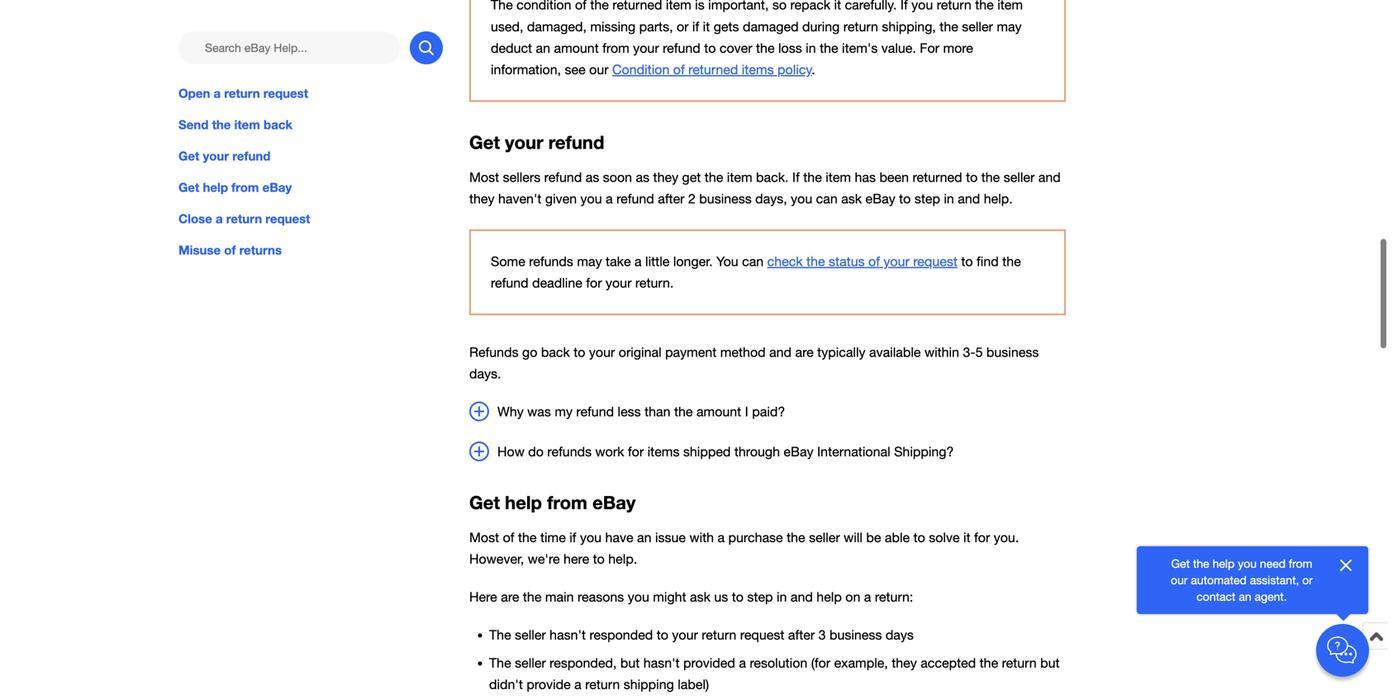 Task type: locate. For each thing, give the bounding box(es) containing it.
0 horizontal spatial can
[[742, 254, 764, 269]]

seller
[[962, 19, 993, 34], [1004, 170, 1035, 185], [809, 531, 840, 546], [515, 628, 546, 644], [515, 656, 546, 672]]

items down than
[[648, 445, 680, 460]]

0 horizontal spatial as
[[586, 170, 599, 185]]

refund down soon
[[617, 191, 654, 206]]

1 horizontal spatial step
[[915, 191, 940, 206]]

after left the 2
[[658, 191, 685, 206]]

within
[[925, 345, 959, 360]]

our right see
[[589, 62, 609, 77]]

refund inside the condition of the returned item is important, so repack it carefully. if you return the item used, damaged, missing parts, or if it gets damaged during return shipping, the seller may deduct an amount from your refund to cover the loss in the item's value. for more information, see our
[[663, 40, 701, 56]]

0 horizontal spatial it
[[703, 19, 710, 34]]

0 horizontal spatial but
[[620, 656, 640, 672]]

1 vertical spatial the
[[489, 628, 511, 644]]

1 vertical spatial or
[[1303, 574, 1313, 588]]

1 horizontal spatial back
[[541, 345, 570, 360]]

request inside 'link'
[[265, 212, 310, 227]]

0 horizontal spatial returned
[[613, 0, 662, 13]]

refund down some
[[491, 276, 529, 291]]

a down soon
[[606, 191, 613, 206]]

0 horizontal spatial help.
[[608, 552, 637, 567]]

get for get your refund link
[[178, 149, 199, 164]]

are left typically
[[795, 345, 814, 360]]

0 vertical spatial step
[[915, 191, 940, 206]]

the for the condition of the returned item is important, so repack it carefully. if you return the item used, damaged, missing parts, or if it gets damaged during return shipping, the seller may deduct an amount from your refund to cover the loss in the item's value. for more information, see our
[[491, 0, 513, 13]]

business inside most sellers refund as soon as they get the item back. if the item has been returned to the seller and they haven't given you a refund after 2 business days, you can ask ebay to step in and help.
[[699, 191, 752, 206]]

1 horizontal spatial after
[[788, 628, 815, 644]]

0 horizontal spatial amount
[[554, 40, 599, 56]]

available
[[869, 345, 921, 360]]

1 horizontal spatial for
[[628, 445, 644, 460]]

get your refund inside get your refund link
[[178, 149, 271, 164]]

0 horizontal spatial they
[[469, 191, 495, 206]]

0 horizontal spatial may
[[577, 254, 602, 269]]

it right solve
[[964, 531, 971, 546]]

1 most from the top
[[469, 170, 499, 185]]

back down open a return request "link"
[[264, 117, 293, 132]]

0 vertical spatial the
[[491, 0, 513, 13]]

2 but from the left
[[1041, 656, 1060, 672]]

or
[[677, 19, 689, 34], [1303, 574, 1313, 588]]

amount up see
[[554, 40, 599, 56]]

1 horizontal spatial ask
[[841, 191, 862, 206]]

0 horizontal spatial get help from ebay
[[178, 180, 292, 195]]

after inside most sellers refund as soon as they get the item back. if the item has been returned to the seller and they haven't given you a refund after 2 business days, you can ask ebay to step in and help.
[[658, 191, 685, 206]]

back
[[264, 117, 293, 132], [541, 345, 570, 360]]

1 but from the left
[[620, 656, 640, 672]]

0 vertical spatial for
[[586, 276, 602, 291]]

purchase
[[728, 531, 783, 546]]

some refunds may take a little longer. you can check the status of your request
[[491, 254, 958, 269]]

the for the seller hasn't responded to your return request after 3 business days
[[489, 628, 511, 644]]

business up example,
[[830, 628, 882, 644]]

refund inside dropdown button
[[576, 404, 614, 420]]

1 vertical spatial amount
[[697, 404, 741, 420]]

0 horizontal spatial are
[[501, 590, 519, 605]]

0 vertical spatial most
[[469, 170, 499, 185]]

it inside the most of the time if you have an issue with a purchase the seller will be able to solve it for you. however, we're here to help.
[[964, 531, 971, 546]]

1 vertical spatial refunds
[[547, 445, 592, 460]]

time
[[540, 531, 566, 546]]

get help from ebay up close a return request
[[178, 180, 292, 195]]

help inside get the help you need from our automated assistant, or contact an agent.
[[1213, 557, 1235, 571]]

get the help you need from our automated assistant, or contact an agent. tooltip
[[1164, 556, 1321, 606]]

1 horizontal spatial as
[[636, 170, 650, 185]]

an left the agent.
[[1239, 590, 1252, 604]]

work
[[595, 445, 624, 460]]

0 vertical spatial may
[[997, 19, 1022, 34]]

why was my refund less than the amount i paid?
[[497, 404, 785, 420]]

shipping
[[624, 678, 674, 693]]

you left need
[[1238, 557, 1257, 571]]

issue
[[655, 531, 686, 546]]

0 horizontal spatial hasn't
[[550, 628, 586, 644]]

0 vertical spatial if
[[901, 0, 908, 13]]

2 vertical spatial for
[[974, 531, 990, 546]]

your up sellers
[[505, 131, 543, 153]]

request inside "link"
[[263, 86, 308, 101]]

returned up parts,
[[613, 0, 662, 13]]

responded,
[[550, 656, 617, 672]]

you right given
[[581, 191, 602, 206]]

most inside the most of the time if you have an issue with a purchase the seller will be able to solve it for you. however, we're here to help.
[[469, 531, 499, 546]]

and
[[1039, 170, 1061, 185], [958, 191, 980, 206], [769, 345, 792, 360], [791, 590, 813, 605]]

a inside 'link'
[[216, 212, 223, 227]]

1 vertical spatial if
[[570, 531, 576, 546]]

the down here at the left of the page
[[489, 628, 511, 644]]

the inside dropdown button
[[674, 404, 693, 420]]

most inside most sellers refund as soon as they get the item back. if the item has been returned to the seller and they haven't given you a refund after 2 business days, you can ask ebay to step in and help.
[[469, 170, 499, 185]]

ebay up have
[[593, 492, 636, 514]]

1 vertical spatial an
[[637, 531, 652, 546]]

back right go
[[541, 345, 570, 360]]

in inside most sellers refund as soon as they get the item back. if the item has been returned to the seller and they haven't given you a refund after 2 business days, you can ask ebay to step in and help.
[[944, 191, 954, 206]]

return inside "link"
[[224, 86, 260, 101]]

refund right the my
[[576, 404, 614, 420]]

to inside the condition of the returned item is important, so repack it carefully. if you return the item used, damaged, missing parts, or if it gets damaged during return shipping, the seller may deduct an amount from your refund to cover the loss in the item's value. for more information, see our
[[704, 40, 716, 56]]

2 most from the top
[[469, 531, 499, 546]]

return up send the item back
[[224, 86, 260, 101]]

.
[[812, 62, 815, 77]]

1 vertical spatial hasn't
[[644, 656, 680, 672]]

0 vertical spatial it
[[834, 0, 841, 13]]

2 horizontal spatial business
[[987, 345, 1039, 360]]

0 vertical spatial they
[[653, 170, 679, 185]]

0 horizontal spatial if
[[792, 170, 800, 185]]

for
[[586, 276, 602, 291], [628, 445, 644, 460], [974, 531, 990, 546]]

0 horizontal spatial after
[[658, 191, 685, 206]]

little
[[645, 254, 670, 269]]

with
[[690, 531, 714, 546]]

business right the 2
[[699, 191, 752, 206]]

contact
[[1197, 590, 1236, 604]]

for inside the most of the time if you have an issue with a purchase the seller will be able to solve it for you. however, we're here to help.
[[974, 531, 990, 546]]

1 horizontal spatial if
[[692, 19, 699, 34]]

as right soon
[[636, 170, 650, 185]]

refund inside 'to find the refund deadline for your return.'
[[491, 276, 529, 291]]

get
[[469, 131, 500, 153], [178, 149, 199, 164], [178, 180, 199, 195], [469, 492, 500, 514], [1171, 557, 1190, 571]]

have
[[605, 531, 633, 546]]

get inside get the help you need from our automated assistant, or contact an agent.
[[1171, 557, 1190, 571]]

open a return request link
[[178, 84, 443, 103]]

your up provided
[[672, 628, 698, 644]]

as left soon
[[586, 170, 599, 185]]

a right open at the left top of page
[[214, 86, 221, 101]]

0 horizontal spatial or
[[677, 19, 689, 34]]

the up didn't
[[489, 656, 511, 672]]

here
[[469, 590, 497, 605]]

agent.
[[1255, 590, 1287, 604]]

1 horizontal spatial but
[[1041, 656, 1060, 672]]

your
[[633, 40, 659, 56], [505, 131, 543, 153], [203, 149, 229, 164], [884, 254, 910, 269], [606, 276, 632, 291], [589, 345, 615, 360], [672, 628, 698, 644]]

ebay right through
[[784, 445, 814, 460]]

or inside the condition of the returned item is important, so repack it carefully. if you return the item used, damaged, missing parts, or if it gets damaged during return shipping, the seller may deduct an amount from your refund to cover the loss in the item's value. for more information, see our
[[677, 19, 689, 34]]

how do refunds work for items shipped through ebay international shipping?
[[497, 445, 954, 460]]

a right the with
[[718, 531, 725, 546]]

are
[[795, 345, 814, 360], [501, 590, 519, 605]]

1 horizontal spatial returned
[[688, 62, 738, 77]]

1 vertical spatial after
[[788, 628, 815, 644]]

help. inside most sellers refund as soon as they get the item back. if the item has been returned to the seller and they haven't given you a refund after 2 business days, you can ask ebay to step in and help.
[[984, 191, 1013, 206]]

missing
[[590, 19, 636, 34]]

of up damaged,
[[575, 0, 587, 13]]

of for most of the time if you have an issue with a purchase the seller will be able to solve it for you. however, we're here to help.
[[503, 531, 514, 546]]

policy
[[778, 62, 812, 77]]

the seller hasn't responded to your return request after 3 business days
[[489, 628, 914, 644]]

find
[[977, 254, 999, 269]]

business inside refunds go back to your original payment method and are typically available within 3-5 business days.
[[987, 345, 1039, 360]]

here are the main reasons you might ask us to step in and help on a return:
[[469, 590, 913, 605]]

1 vertical spatial if
[[792, 170, 800, 185]]

days.
[[469, 367, 501, 382]]

item
[[666, 0, 691, 13], [998, 0, 1023, 13], [234, 117, 260, 132], [727, 170, 753, 185], [826, 170, 851, 185]]

it up during
[[834, 0, 841, 13]]

to right go
[[574, 345, 585, 360]]

the up used,
[[491, 0, 513, 13]]

0 vertical spatial if
[[692, 19, 699, 34]]

condition
[[612, 62, 670, 77]]

0 vertical spatial amount
[[554, 40, 599, 56]]

most up "however,"
[[469, 531, 499, 546]]

to up condition of returned items policy link
[[704, 40, 716, 56]]

most
[[469, 170, 499, 185], [469, 531, 499, 546]]

0 vertical spatial an
[[536, 40, 550, 56]]

to left find
[[961, 254, 973, 269]]

our left automated
[[1171, 574, 1188, 588]]

days
[[886, 628, 914, 644]]

of inside the condition of the returned item is important, so repack it carefully. if you return the item used, damaged, missing parts, or if it gets damaged during return shipping, the seller may deduct an amount from your refund to cover the loss in the item's value. for more information, see our
[[575, 0, 587, 13]]

can
[[816, 191, 838, 206], [742, 254, 764, 269]]

0 horizontal spatial an
[[536, 40, 550, 56]]

1 horizontal spatial an
[[637, 531, 652, 546]]

your inside get your refund link
[[203, 149, 229, 164]]

1 vertical spatial help.
[[608, 552, 637, 567]]

soon
[[603, 170, 632, 185]]

a inside most sellers refund as soon as they get the item back. if the item has been returned to the seller and they haven't given you a refund after 2 business days, you can ask ebay to step in and help.
[[606, 191, 613, 206]]

0 vertical spatial are
[[795, 345, 814, 360]]

deadline
[[532, 276, 582, 291]]

get help from ebay
[[178, 180, 292, 195], [469, 492, 636, 514]]

0 vertical spatial get help from ebay
[[178, 180, 292, 195]]

get help from ebay up time
[[469, 492, 636, 514]]

1 vertical spatial most
[[469, 531, 499, 546]]

information,
[[491, 62, 561, 77]]

they down days
[[892, 656, 917, 672]]

can right you
[[742, 254, 764, 269]]

2 horizontal spatial for
[[974, 531, 990, 546]]

1 vertical spatial items
[[648, 445, 680, 460]]

you up shipping,
[[912, 0, 933, 13]]

used,
[[491, 19, 523, 34]]

of right condition
[[673, 62, 685, 77]]

from inside get the help you need from our automated assistant, or contact an agent.
[[1289, 557, 1313, 571]]

an right have
[[637, 531, 652, 546]]

0 vertical spatial can
[[816, 191, 838, 206]]

1 horizontal spatial can
[[816, 191, 838, 206]]

than
[[645, 404, 671, 420]]

0 horizontal spatial items
[[648, 445, 680, 460]]

how
[[497, 445, 525, 460]]

return up provided
[[702, 628, 737, 644]]

0 vertical spatial business
[[699, 191, 752, 206]]

the inside the seller responded, but hasn't provided a resolution (for example, they accepted the return but didn't provide a return shipping label)
[[980, 656, 998, 672]]

a left little
[[635, 254, 642, 269]]

1 horizontal spatial hasn't
[[644, 656, 680, 672]]

back inside refunds go back to your original payment method and are typically available within 3-5 business days.
[[541, 345, 570, 360]]

check
[[767, 254, 803, 269]]

2 vertical spatial the
[[489, 656, 511, 672]]

help up automated
[[1213, 557, 1235, 571]]

ebay down been
[[866, 191, 896, 206]]

1 vertical spatial business
[[987, 345, 1039, 360]]

after
[[658, 191, 685, 206], [788, 628, 815, 644]]

gets
[[714, 19, 739, 34]]

amount left i
[[697, 404, 741, 420]]

0 vertical spatial ask
[[841, 191, 862, 206]]

or right parts,
[[677, 19, 689, 34]]

the inside the condition of the returned item is important, so repack it carefully. if you return the item used, damaged, missing parts, or if it gets damaged during return shipping, the seller may deduct an amount from your refund to cover the loss in the item's value. for more information, see our
[[491, 0, 513, 13]]

get your refund down send the item back
[[178, 149, 271, 164]]

help. up find
[[984, 191, 1013, 206]]

after left 3
[[788, 628, 815, 644]]

you up here
[[580, 531, 602, 546]]

as
[[586, 170, 599, 185], [636, 170, 650, 185]]

2 vertical spatial business
[[830, 628, 882, 644]]

repack
[[790, 0, 831, 13]]

0 horizontal spatial get your refund
[[178, 149, 271, 164]]

from
[[603, 40, 630, 56], [232, 180, 259, 195], [547, 492, 588, 514], [1289, 557, 1313, 571]]

but
[[620, 656, 640, 672], [1041, 656, 1060, 672]]

1 vertical spatial back
[[541, 345, 570, 360]]

the for the seller responded, but hasn't provided a resolution (for example, they accepted the return but didn't provide a return shipping label)
[[489, 656, 511, 672]]

hasn't up responded,
[[550, 628, 586, 644]]

ebay inside 'dropdown button'
[[784, 445, 814, 460]]

get help from ebay link
[[178, 179, 443, 197]]

0 horizontal spatial business
[[699, 191, 752, 206]]

1 horizontal spatial items
[[742, 62, 774, 77]]

an down damaged,
[[536, 40, 550, 56]]

of inside misuse of returns 'link'
[[224, 243, 236, 258]]

1 vertical spatial our
[[1171, 574, 1188, 588]]

refund down parts,
[[663, 40, 701, 56]]

deduct
[[491, 40, 532, 56]]

they left 'haven't'
[[469, 191, 495, 206]]

request
[[263, 86, 308, 101], [265, 212, 310, 227], [913, 254, 958, 269], [740, 628, 785, 644]]

1 vertical spatial for
[[628, 445, 644, 460]]

business right 5
[[987, 345, 1039, 360]]

refunds go back to your original payment method and are typically available within 3-5 business days.
[[469, 345, 1039, 382]]

during
[[802, 19, 840, 34]]

can right "days,"
[[816, 191, 838, 206]]

damaged
[[743, 19, 799, 34]]

your inside 'to find the refund deadline for your return.'
[[606, 276, 632, 291]]

the inside the seller responded, but hasn't provided a resolution (for example, they accepted the return but didn't provide a return shipping label)
[[489, 656, 511, 672]]

help. down have
[[608, 552, 637, 567]]

if inside the condition of the returned item is important, so repack it carefully. if you return the item used, damaged, missing parts, or if it gets damaged during return shipping, the seller may deduct an amount from your refund to cover the loss in the item's value. for more information, see our
[[692, 19, 699, 34]]

0 horizontal spatial in
[[777, 590, 787, 605]]

1 vertical spatial ask
[[690, 590, 711, 605]]

accepted
[[921, 656, 976, 672]]

2 horizontal spatial it
[[964, 531, 971, 546]]

to right been
[[966, 170, 978, 185]]

ask down "has"
[[841, 191, 862, 206]]

3-
[[963, 345, 976, 360]]

an inside get the help you need from our automated assistant, or contact an agent.
[[1239, 590, 1252, 604]]

0 vertical spatial back
[[264, 117, 293, 132]]

ask left us
[[690, 590, 711, 605]]

a inside the most of the time if you have an issue with a purchase the seller will be able to solve it for you. however, we're here to help.
[[718, 531, 725, 546]]

and inside refunds go back to your original payment method and are typically available within 3-5 business days.
[[769, 345, 792, 360]]

0 vertical spatial after
[[658, 191, 685, 206]]

if right time
[[570, 531, 576, 546]]

to right able
[[914, 531, 925, 546]]

the seller responded, but hasn't provided a resolution (for example, they accepted the return but didn't provide a return shipping label)
[[489, 656, 1060, 693]]

do
[[528, 445, 544, 460]]

request up resolution
[[740, 628, 785, 644]]

refund up soon
[[549, 131, 604, 153]]

0 horizontal spatial if
[[570, 531, 576, 546]]

a down responded,
[[574, 678, 582, 693]]

1 horizontal spatial may
[[997, 19, 1022, 34]]

returned down the cover
[[688, 62, 738, 77]]

however,
[[469, 552, 524, 567]]

2 as from the left
[[636, 170, 650, 185]]

1 horizontal spatial if
[[901, 0, 908, 13]]

request up send the item back link at the left top
[[263, 86, 308, 101]]

refunds right do at the bottom of page
[[547, 445, 592, 460]]

refunds up deadline
[[529, 254, 573, 269]]

days,
[[755, 191, 787, 206]]

most left sellers
[[469, 170, 499, 185]]

for right work
[[628, 445, 644, 460]]

will
[[844, 531, 863, 546]]

can inside most sellers refund as soon as they get the item back. if the item has been returned to the seller and they haven't given you a refund after 2 business days, you can ask ebay to step in and help.
[[816, 191, 838, 206]]

returned right been
[[913, 170, 962, 185]]

our
[[589, 62, 609, 77], [1171, 574, 1188, 588]]

2 vertical spatial an
[[1239, 590, 1252, 604]]

cover
[[720, 40, 752, 56]]

from down missing
[[603, 40, 630, 56]]

example,
[[834, 656, 888, 672]]

your inside refunds go back to your original payment method and are typically available within 3-5 business days.
[[589, 345, 615, 360]]

1 horizontal spatial in
[[806, 40, 816, 56]]

your up condition
[[633, 40, 659, 56]]

0 horizontal spatial ask
[[690, 590, 711, 605]]

2 horizontal spatial an
[[1239, 590, 1252, 604]]

or right the assistant,
[[1303, 574, 1313, 588]]

2 vertical spatial it
[[964, 531, 971, 546]]

2 horizontal spatial they
[[892, 656, 917, 672]]

if inside the condition of the returned item is important, so repack it carefully. if you return the item used, damaged, missing parts, or if it gets damaged during return shipping, the seller may deduct an amount from your refund to cover the loss in the item's value. for more information, see our
[[901, 0, 908, 13]]

0 vertical spatial or
[[677, 19, 689, 34]]

of inside the most of the time if you have an issue with a purchase the seller will be able to solve it for you. however, we're here to help.
[[503, 531, 514, 546]]

check the status of your request link
[[767, 254, 958, 269]]

your left original
[[589, 345, 615, 360]]

you inside the most of the time if you have an issue with a purchase the seller will be able to solve it for you. however, we're here to help.
[[580, 531, 602, 546]]

help up time
[[505, 492, 542, 514]]

2
[[688, 191, 696, 206]]

amount
[[554, 40, 599, 56], [697, 404, 741, 420]]

get for get help from ebay link
[[178, 180, 199, 195]]

hasn't inside the seller responded, but hasn't provided a resolution (for example, they accepted the return but didn't provide a return shipping label)
[[644, 656, 680, 672]]

return down responded,
[[585, 678, 620, 693]]

get your refund
[[469, 131, 604, 153], [178, 149, 271, 164]]

1 horizontal spatial business
[[830, 628, 882, 644]]

help
[[203, 180, 228, 195], [505, 492, 542, 514], [1213, 557, 1235, 571], [817, 590, 842, 605]]

return
[[937, 0, 972, 13], [844, 19, 878, 34], [224, 86, 260, 101], [226, 212, 262, 227], [702, 628, 737, 644], [1002, 656, 1037, 672], [585, 678, 620, 693]]

some
[[491, 254, 525, 269]]

2 horizontal spatial returned
[[913, 170, 962, 185]]

1 vertical spatial may
[[577, 254, 602, 269]]

it left gets
[[703, 19, 710, 34]]

if
[[692, 19, 699, 34], [570, 531, 576, 546]]

business
[[699, 191, 752, 206], [987, 345, 1039, 360], [830, 628, 882, 644]]

a
[[214, 86, 221, 101], [606, 191, 613, 206], [216, 212, 223, 227], [635, 254, 642, 269], [718, 531, 725, 546], [864, 590, 871, 605], [739, 656, 746, 672], [574, 678, 582, 693]]

1 vertical spatial it
[[703, 19, 710, 34]]

the inside get the help you need from our automated assistant, or contact an agent.
[[1193, 557, 1210, 571]]

parts,
[[639, 19, 673, 34]]

a right close
[[216, 212, 223, 227]]

if down 'is'
[[692, 19, 699, 34]]

refund down send the item back
[[232, 149, 271, 164]]

amount inside dropdown button
[[697, 404, 741, 420]]

2 horizontal spatial in
[[944, 191, 954, 206]]



Task type: describe. For each thing, give the bounding box(es) containing it.
open
[[178, 86, 210, 101]]

close
[[178, 212, 212, 227]]

payment
[[665, 345, 717, 360]]

misuse
[[178, 243, 221, 258]]

close a return request link
[[178, 210, 443, 228]]

1 vertical spatial returned
[[688, 62, 738, 77]]

1 vertical spatial can
[[742, 254, 764, 269]]

haven't
[[498, 191, 542, 206]]

typically
[[817, 345, 866, 360]]

you left might
[[628, 590, 649, 605]]

why
[[497, 404, 524, 420]]

return up more
[[937, 0, 972, 13]]

paid?
[[752, 404, 785, 420]]

may inside the condition of the returned item is important, so repack it carefully. if you return the item used, damaged, missing parts, or if it gets damaged during return shipping, the seller may deduct an amount from your refund to cover the loss in the item's value. for more information, see our
[[997, 19, 1022, 34]]

responded
[[590, 628, 653, 644]]

you
[[716, 254, 738, 269]]

has
[[855, 170, 876, 185]]

seller inside the most of the time if you have an issue with a purchase the seller will be able to solve it for you. however, we're here to help.
[[809, 531, 840, 546]]

a inside "link"
[[214, 86, 221, 101]]

most sellers refund as soon as they get the item back. if the item has been returned to the seller and they haven't given you a refund after 2 business days, you can ask ebay to step in and help.
[[469, 170, 1061, 206]]

returned inside the condition of the returned item is important, so repack it carefully. if you return the item used, damaged, missing parts, or if it gets damaged during return shipping, the seller may deduct an amount from your refund to cover the loss in the item's value. for more information, see our
[[613, 0, 662, 13]]

send the item back link
[[178, 116, 443, 134]]

request left find
[[913, 254, 958, 269]]

get your refund link
[[178, 147, 443, 165]]

loss
[[778, 40, 802, 56]]

reasons
[[578, 590, 624, 605]]

help. inside the most of the time if you have an issue with a purchase the seller will be able to solve it for you. however, we're here to help.
[[608, 552, 637, 567]]

0 vertical spatial items
[[742, 62, 774, 77]]

shipping,
[[882, 19, 936, 34]]

from inside the condition of the returned item is important, so repack it carefully. if you return the item used, damaged, missing parts, or if it gets damaged during return shipping, the seller may deduct an amount from your refund to cover the loss in the item's value. for more information, see our
[[603, 40, 630, 56]]

for inside 'dropdown button'
[[628, 445, 644, 460]]

an inside the most of the time if you have an issue with a purchase the seller will be able to solve it for you. however, we're here to help.
[[637, 531, 652, 546]]

if inside the most of the time if you have an issue with a purchase the seller will be able to solve it for you. however, we're here to help.
[[570, 531, 576, 546]]

1 horizontal spatial get help from ebay
[[469, 492, 636, 514]]

method
[[720, 345, 766, 360]]

value.
[[882, 40, 916, 56]]

to inside 'to find the refund deadline for your return.'
[[961, 254, 973, 269]]

to down been
[[899, 191, 911, 206]]

solve
[[929, 531, 960, 546]]

you right "days,"
[[791, 191, 813, 206]]

automated
[[1191, 574, 1247, 588]]

the inside 'to find the refund deadline for your return.'
[[1003, 254, 1021, 269]]

get
[[682, 170, 701, 185]]

refund up given
[[544, 170, 582, 185]]

they inside the seller responded, but hasn't provided a resolution (for example, they accepted the return but didn't provide a return shipping label)
[[892, 656, 917, 672]]

our inside get the help you need from our automated assistant, or contact an agent.
[[1171, 574, 1188, 588]]

1 vertical spatial they
[[469, 191, 495, 206]]

seller inside the condition of the returned item is important, so repack it carefully. if you return the item used, damaged, missing parts, or if it gets damaged during return shipping, the seller may deduct an amount from your refund to cover the loss in the item's value. for more information, see our
[[962, 19, 993, 34]]

condition of returned items policy .
[[612, 62, 815, 77]]

misuse of returns
[[178, 243, 282, 258]]

for
[[920, 40, 940, 56]]

item's
[[842, 40, 878, 56]]

1 horizontal spatial get your refund
[[469, 131, 604, 153]]

to down might
[[657, 628, 668, 644]]

resolution
[[750, 656, 808, 672]]

ebay up close a return request
[[262, 180, 292, 195]]

here
[[564, 552, 589, 567]]

ask inside most sellers refund as soon as they get the item back. if the item has been returned to the seller and they haven't given you a refund after 2 business days, you can ask ebay to step in and help.
[[841, 191, 862, 206]]

assistant,
[[1250, 574, 1299, 588]]

us
[[714, 590, 728, 605]]

condition of returned items policy link
[[612, 62, 812, 77]]

original
[[619, 345, 662, 360]]

of for condition of returned items policy .
[[673, 62, 685, 77]]

label)
[[678, 678, 709, 693]]

1 horizontal spatial they
[[653, 170, 679, 185]]

to right here
[[593, 552, 605, 567]]

damaged,
[[527, 19, 587, 34]]

most for most sellers refund as soon as they get the item back. if the item has been returned to the seller and they haven't given you a refund after 2 business days, you can ask ebay to step in and help.
[[469, 170, 499, 185]]

go
[[522, 345, 537, 360]]

a right on
[[864, 590, 871, 605]]

seller inside the seller responded, but hasn't provided a resolution (for example, they accepted the return but didn't provide a return shipping label)
[[515, 656, 546, 672]]

how do refunds work for items shipped through ebay international shipping? button
[[469, 442, 1066, 463]]

get for get the help you need from our automated assistant, or contact an agent. tooltip
[[1171, 557, 1190, 571]]

return:
[[875, 590, 913, 605]]

amount inside the condition of the returned item is important, so repack it carefully. if you return the item used, damaged, missing parts, or if it gets damaged during return shipping, the seller may deduct an amount from your refund to cover the loss in the item's value. for more information, see our
[[554, 40, 599, 56]]

through
[[735, 445, 780, 460]]

is
[[695, 0, 705, 13]]

take
[[606, 254, 631, 269]]

0 horizontal spatial step
[[747, 590, 773, 605]]

return.
[[635, 276, 674, 291]]

items inside 'dropdown button'
[[648, 445, 680, 460]]

carefully.
[[845, 0, 897, 13]]

seller inside most sellers refund as soon as they get the item back. if the item has been returned to the seller and they haven't given you a refund after 2 business days, you can ask ebay to step in and help.
[[1004, 170, 1035, 185]]

to right us
[[732, 590, 744, 605]]

you.
[[994, 531, 1019, 546]]

was
[[527, 404, 551, 420]]

more
[[943, 40, 973, 56]]

(for
[[811, 656, 831, 672]]

step inside most sellers refund as soon as they get the item back. if the item has been returned to the seller and they haven't given you a refund after 2 business days, you can ask ebay to step in and help.
[[915, 191, 940, 206]]

the condition of the returned item is important, so repack it carefully. if you return the item used, damaged, missing parts, or if it gets damaged during return shipping, the seller may deduct an amount from your refund to cover the loss in the item's value. for more information, see our
[[491, 0, 1023, 77]]

help left on
[[817, 590, 842, 605]]

your right status
[[884, 254, 910, 269]]

status
[[829, 254, 865, 269]]

from up time
[[547, 492, 588, 514]]

my
[[555, 404, 573, 420]]

return inside 'link'
[[226, 212, 262, 227]]

be
[[866, 531, 881, 546]]

might
[[653, 590, 686, 605]]

return up "item's" on the top right of page
[[844, 19, 878, 34]]

or inside get the help you need from our automated assistant, or contact an agent.
[[1303, 574, 1313, 588]]

3
[[819, 628, 826, 644]]

longer.
[[673, 254, 713, 269]]

refunds inside 'dropdown button'
[[547, 445, 592, 460]]

1 vertical spatial are
[[501, 590, 519, 605]]

you inside get the help you need from our automated assistant, or contact an agent.
[[1238, 557, 1257, 571]]

return right 'accepted'
[[1002, 656, 1037, 672]]

for inside 'to find the refund deadline for your return.'
[[586, 276, 602, 291]]

help up close
[[203, 180, 228, 195]]

so
[[773, 0, 787, 13]]

0 vertical spatial hasn't
[[550, 628, 586, 644]]

2 vertical spatial in
[[777, 590, 787, 605]]

to inside refunds go back to your original payment method and are typically available within 3-5 business days.
[[574, 345, 585, 360]]

sellers
[[503, 170, 541, 185]]

need
[[1260, 557, 1286, 571]]

your inside the condition of the returned item is important, so repack it carefully. if you return the item used, damaged, missing parts, or if it gets damaged during return shipping, the seller may deduct an amount from your refund to cover the loss in the item's value. for more information, see our
[[633, 40, 659, 56]]

i
[[745, 404, 749, 420]]

Search eBay Help... text field
[[178, 31, 400, 64]]

less
[[618, 404, 641, 420]]

most of the time if you have an issue with a purchase the seller will be able to solve it for you. however, we're here to help.
[[469, 531, 1019, 567]]

shipping?
[[894, 445, 954, 460]]

in inside the condition of the returned item is important, so repack it carefully. if you return the item used, damaged, missing parts, or if it gets damaged during return shipping, the seller may deduct an amount from your refund to cover the loss in the item's value. for more information, see our
[[806, 40, 816, 56]]

0 horizontal spatial back
[[264, 117, 293, 132]]

provide
[[527, 678, 571, 693]]

1 horizontal spatial it
[[834, 0, 841, 13]]

are inside refunds go back to your original payment method and are typically available within 3-5 business days.
[[795, 345, 814, 360]]

of right status
[[869, 254, 880, 269]]

0 vertical spatial refunds
[[529, 254, 573, 269]]

ebay inside most sellers refund as soon as they get the item back. if the item has been returned to the seller and they haven't given you a refund after 2 business days, you can ask ebay to step in and help.
[[866, 191, 896, 206]]

a right provided
[[739, 656, 746, 672]]

international
[[817, 445, 891, 460]]

condition
[[517, 0, 571, 13]]

if inside most sellers refund as soon as they get the item back. if the item has been returned to the seller and they haven't given you a refund after 2 business days, you can ask ebay to step in and help.
[[792, 170, 800, 185]]

our inside the condition of the returned item is important, so repack it carefully. if you return the item used, damaged, missing parts, or if it gets damaged during return shipping, the seller may deduct an amount from your refund to cover the loss in the item's value. for more information, see our
[[589, 62, 609, 77]]

from up close a return request
[[232, 180, 259, 195]]

1 as from the left
[[586, 170, 599, 185]]

of for misuse of returns
[[224, 243, 236, 258]]

an inside the condition of the returned item is important, so repack it carefully. if you return the item used, damaged, missing parts, or if it gets damaged during return shipping, the seller may deduct an amount from your refund to cover the loss in the item's value. for more information, see our
[[536, 40, 550, 56]]

open a return request
[[178, 86, 308, 101]]

returned inside most sellers refund as soon as they get the item back. if the item has been returned to the seller and they haven't given you a refund after 2 business days, you can ask ebay to step in and help.
[[913, 170, 962, 185]]

main
[[545, 590, 574, 605]]

most for most of the time if you have an issue with a purchase the seller will be able to solve it for you. however, we're here to help.
[[469, 531, 499, 546]]

close a return request
[[178, 212, 310, 227]]

you inside the condition of the returned item is important, so repack it carefully. if you return the item used, damaged, missing parts, or if it gets damaged during return shipping, the seller may deduct an amount from your refund to cover the loss in the item's value. for more information, see our
[[912, 0, 933, 13]]

send the item back
[[178, 117, 293, 132]]

important,
[[708, 0, 769, 13]]

send
[[178, 117, 209, 132]]

get the help you need from our automated assistant, or contact an agent.
[[1171, 557, 1313, 604]]



Task type: vqa. For each thing, say whether or not it's contained in the screenshot.
GET HELP FROM EBAY link
yes



